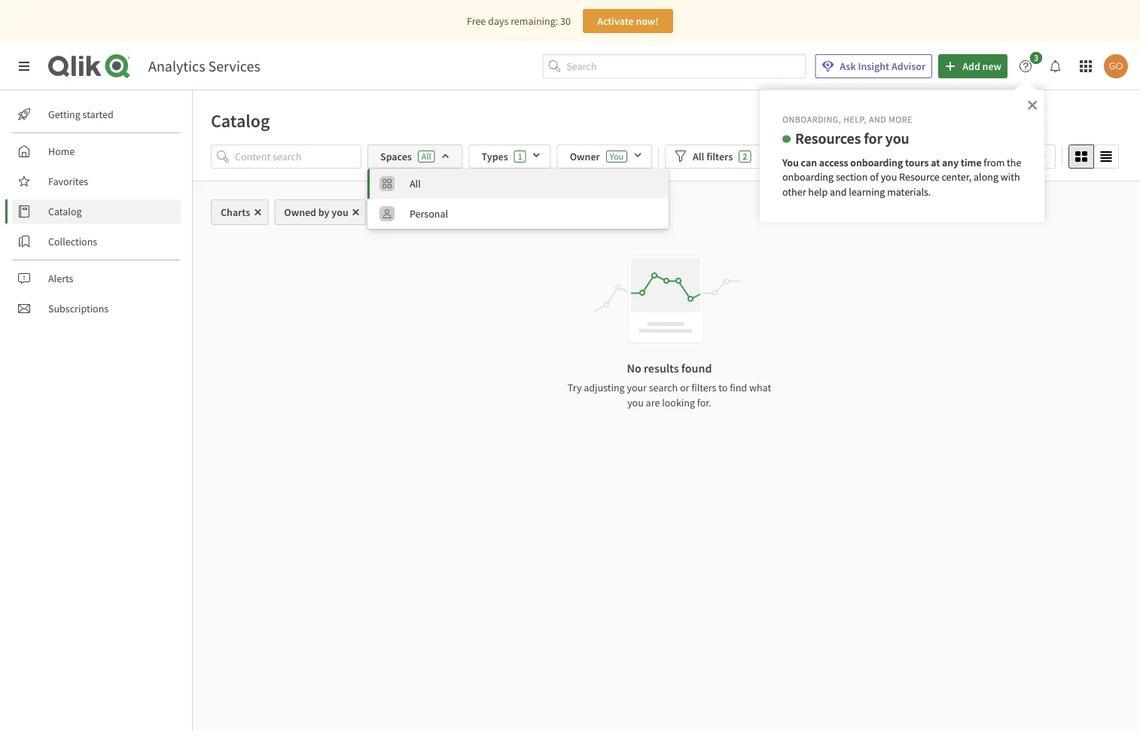 Task type: locate. For each thing, give the bounding box(es) containing it.
search
[[649, 381, 678, 395]]

you
[[610, 151, 623, 162], [782, 155, 799, 169]]

you inside filters region
[[610, 151, 623, 162]]

all element
[[410, 177, 660, 191]]

you inside from the onboarding section of you resource center, along with other help and learning materials.
[[881, 170, 897, 184]]

onboarding inside from the onboarding section of you resource center, along with other help and learning materials.
[[782, 170, 834, 184]]

resource
[[899, 170, 940, 184]]

personal element
[[410, 207, 660, 221]]

0 horizontal spatial catalog
[[48, 205, 82, 218]]

0 horizontal spatial onboarding
[[782, 170, 834, 184]]

catalog inside navigation pane element
[[48, 205, 82, 218]]

× dialog
[[759, 90, 1045, 223]]

onboarding
[[850, 155, 903, 169], [782, 170, 834, 184]]

catalog down services
[[211, 109, 270, 132]]

all filters
[[693, 150, 733, 163]]

0 horizontal spatial you
[[610, 151, 623, 162]]

3 button
[[1014, 52, 1047, 78]]

3
[[1034, 52, 1038, 64]]

home
[[48, 145, 75, 158]]

30
[[560, 14, 571, 28]]

menu containing all
[[367, 169, 669, 229]]

1 horizontal spatial you
[[782, 155, 799, 169]]

to
[[719, 381, 728, 395]]

any
[[942, 155, 959, 169]]

you right by
[[332, 206, 348, 219]]

add new button
[[938, 54, 1008, 78]]

filters
[[706, 150, 733, 163], [691, 381, 716, 395]]

you down more
[[885, 129, 909, 148]]

onboarding,
[[782, 113, 841, 125]]

onboarding up of
[[850, 155, 903, 169]]

personal
[[410, 207, 448, 221]]

0 vertical spatial and
[[869, 113, 886, 125]]

Content search text field
[[235, 145, 361, 169]]

filters inside region
[[706, 150, 733, 163]]

all right spaces
[[422, 151, 431, 162]]

switch view group
[[1068, 145, 1119, 169]]

0 horizontal spatial all
[[410, 177, 421, 191]]

filters left 2
[[706, 150, 733, 163]]

section
[[836, 170, 868, 184]]

and down section at the right
[[830, 185, 847, 199]]

spaces
[[380, 150, 412, 163]]

0 horizontal spatial and
[[830, 185, 847, 199]]

all up all
[[410, 177, 421, 191]]

filters up "for."
[[691, 381, 716, 395]]

home link
[[12, 139, 181, 163]]

onboarding down "can"
[[782, 170, 834, 184]]

1 vertical spatial filters
[[691, 381, 716, 395]]

your
[[627, 381, 647, 395]]

favorites
[[48, 175, 88, 188]]

menu
[[367, 169, 669, 229]]

you can access onboarding tours at any time
[[782, 155, 982, 169]]

you inside 'no results found try adjusting your search or filters to find what you are looking for.'
[[627, 396, 644, 410]]

you down your
[[627, 396, 644, 410]]

filters inside 'no results found try adjusting your search or filters to find what you are looking for.'
[[691, 381, 716, 395]]

owned
[[284, 206, 316, 219]]

and
[[869, 113, 886, 125], [830, 185, 847, 199]]

started
[[83, 108, 114, 121]]

you
[[885, 129, 909, 148], [881, 170, 897, 184], [332, 206, 348, 219], [627, 396, 644, 410]]

1 vertical spatial onboarding
[[782, 170, 834, 184]]

results
[[644, 361, 679, 376]]

help,
[[843, 113, 867, 125]]

used
[[1010, 150, 1031, 163]]

close sidebar menu image
[[18, 60, 30, 72]]

1 horizontal spatial all
[[422, 151, 431, 162]]

from the onboarding section of you resource center, along with other help and learning materials.
[[782, 155, 1023, 199]]

1 horizontal spatial catalog
[[211, 109, 270, 132]]

and up for
[[869, 113, 886, 125]]

you right of
[[881, 170, 897, 184]]

add
[[962, 59, 980, 73]]

catalog
[[211, 109, 270, 132], [48, 205, 82, 218]]

analytics services element
[[148, 57, 260, 76]]

remaining:
[[511, 14, 558, 28]]

you inside button
[[332, 206, 348, 219]]

for.
[[697, 396, 711, 410]]

1 vertical spatial and
[[830, 185, 847, 199]]

found
[[681, 361, 712, 376]]

more
[[889, 113, 912, 125]]

you inside × dialog
[[782, 155, 799, 169]]

all for all element
[[410, 177, 421, 191]]

1 vertical spatial catalog
[[48, 205, 82, 218]]

catalog down favorites
[[48, 205, 82, 218]]

filters region
[[193, 142, 1140, 229]]

try
[[568, 381, 582, 395]]

you left "can"
[[782, 155, 799, 169]]

add new
[[962, 59, 1001, 73]]

analytics services
[[148, 57, 260, 76]]

ask insight advisor
[[840, 59, 926, 73]]

2 horizontal spatial all
[[693, 150, 704, 163]]

you right owner
[[610, 151, 623, 162]]

all left 2
[[693, 150, 704, 163]]

collections
[[48, 235, 97, 248]]

0 vertical spatial onboarding
[[850, 155, 903, 169]]

the
[[1007, 155, 1021, 169]]

at
[[931, 155, 940, 169]]

analytics
[[148, 57, 205, 76]]

no
[[627, 361, 641, 376]]

other
[[782, 185, 806, 199]]

resources for you
[[795, 129, 909, 148]]

center,
[[942, 170, 972, 184]]

owner
[[570, 150, 600, 163]]

free
[[467, 14, 486, 28]]

1 horizontal spatial onboarding
[[850, 155, 903, 169]]

activate now! link
[[583, 9, 673, 33]]

all
[[693, 150, 704, 163], [422, 151, 431, 162], [410, 177, 421, 191]]

0 vertical spatial filters
[[706, 150, 733, 163]]

owned by you button
[[274, 200, 366, 225]]



Task type: describe. For each thing, give the bounding box(es) containing it.
types
[[482, 150, 508, 163]]

×
[[1027, 93, 1038, 114]]

getting
[[48, 108, 80, 121]]

clear
[[385, 206, 408, 219]]

and inside from the onboarding section of you resource center, along with other help and learning materials.
[[830, 185, 847, 199]]

learning
[[849, 185, 885, 199]]

new
[[982, 59, 1001, 73]]

1 horizontal spatial and
[[869, 113, 886, 125]]

clear all
[[385, 206, 421, 219]]

2
[[743, 151, 747, 162]]

subscriptions
[[48, 302, 109, 316]]

resources
[[795, 129, 861, 148]]

or
[[680, 381, 689, 395]]

alerts
[[48, 272, 73, 285]]

gary orlando image
[[1104, 54, 1128, 78]]

free days remaining: 30
[[467, 14, 571, 28]]

charts button
[[211, 200, 268, 225]]

owned by you
[[284, 206, 348, 219]]

from
[[984, 155, 1005, 169]]

ask
[[840, 59, 856, 73]]

collections link
[[12, 230, 181, 254]]

recently
[[970, 150, 1008, 163]]

activate now!
[[597, 14, 659, 28]]

now!
[[636, 14, 659, 28]]

days
[[488, 14, 509, 28]]

getting started
[[48, 108, 114, 121]]

you for you
[[610, 151, 623, 162]]

searchbar element
[[542, 54, 806, 79]]

menu inside filters region
[[367, 169, 669, 229]]

of
[[870, 170, 879, 184]]

all link
[[367, 169, 669, 199]]

0 vertical spatial catalog
[[211, 109, 270, 132]]

adjusting
[[584, 381, 625, 395]]

find
[[730, 381, 747, 395]]

help
[[808, 185, 828, 199]]

can
[[801, 155, 817, 169]]

Recently used field
[[960, 145, 1056, 169]]

subscriptions link
[[12, 297, 181, 321]]

Search text field
[[566, 54, 806, 79]]

what
[[749, 381, 771, 395]]

access
[[819, 155, 848, 169]]

materials.
[[887, 185, 931, 199]]

you for you can access onboarding tours at any time
[[782, 155, 799, 169]]

getting started link
[[12, 102, 181, 127]]

personal link
[[367, 199, 669, 229]]

for
[[864, 129, 882, 148]]

are
[[646, 396, 660, 410]]

with
[[1001, 170, 1020, 184]]

tours
[[905, 155, 929, 169]]

activate
[[597, 14, 634, 28]]

all for all filters
[[693, 150, 704, 163]]

clear all button
[[372, 200, 433, 225]]

charts
[[221, 206, 250, 219]]

onboarding, help, and more
[[782, 113, 912, 125]]

1
[[518, 151, 522, 162]]

navigation pane element
[[0, 96, 192, 327]]

services
[[208, 57, 260, 76]]

along
[[974, 170, 998, 184]]

alerts link
[[12, 267, 181, 291]]

catalog link
[[12, 200, 181, 224]]

× button
[[1027, 93, 1038, 114]]

insight
[[858, 59, 889, 73]]

time
[[961, 155, 982, 169]]

by
[[318, 206, 329, 219]]

all
[[410, 206, 421, 219]]

favorites link
[[12, 169, 181, 194]]

advisor
[[891, 59, 926, 73]]

recently used
[[970, 150, 1031, 163]]

looking
[[662, 396, 695, 410]]

no results found try adjusting your search or filters to find what you are looking for.
[[568, 361, 771, 410]]

ask insight advisor button
[[815, 54, 932, 78]]



Task type: vqa. For each thing, say whether or not it's contained in the screenshot.
Spaces
yes



